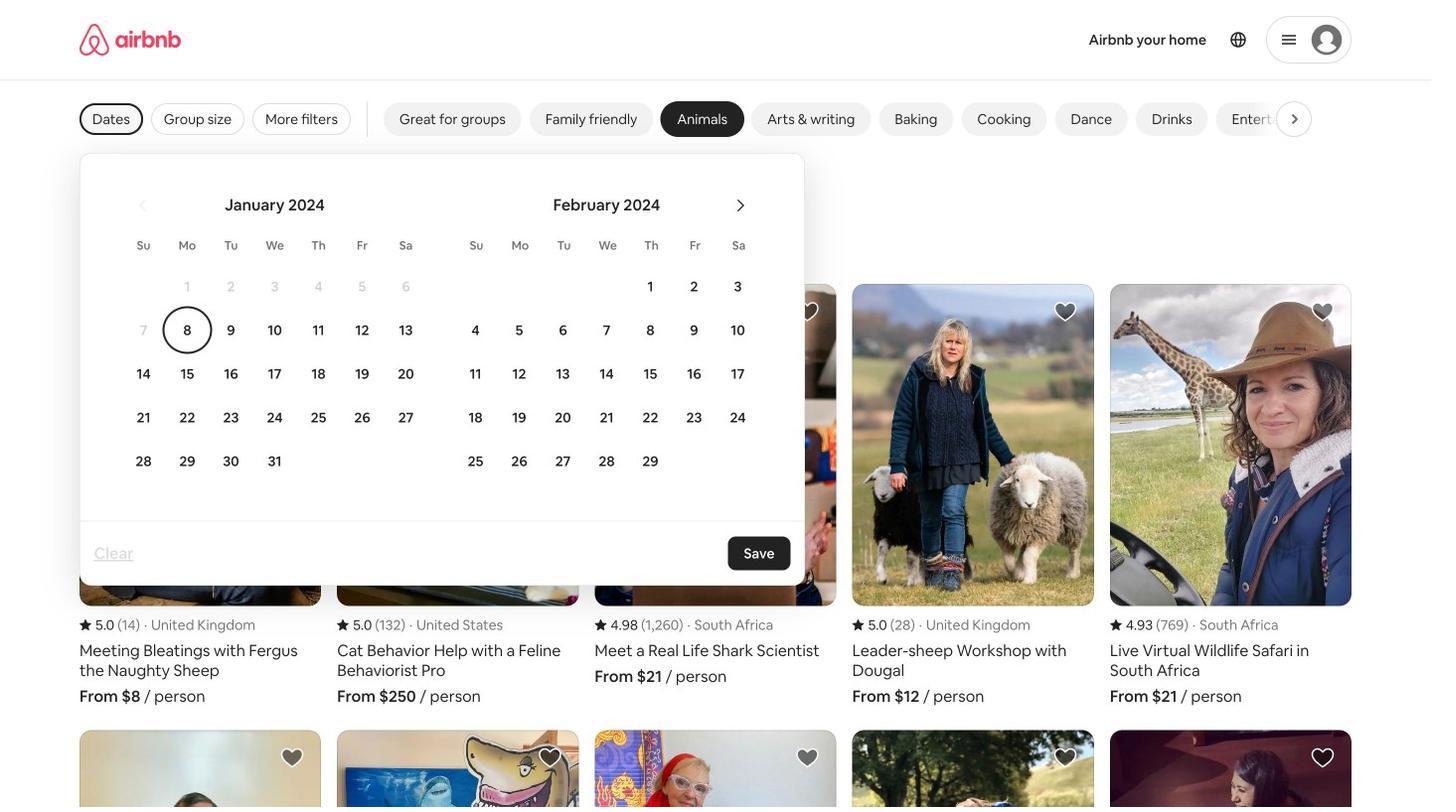 Task type: describe. For each thing, give the bounding box(es) containing it.
cooking element
[[977, 110, 1031, 128]]

save this experience image for meet a real life shark scientist group
[[796, 300, 820, 324]]

rating 4.93 out of 5; 769 reviews image
[[1110, 616, 1189, 634]]

great for groups element
[[399, 110, 506, 128]]

save this experience image for the live virtual wildlife safari in south africa "group" at right
[[1311, 300, 1335, 324]]

cat behavior help with a feline behaviorist pro group
[[337, 284, 579, 707]]

meet a real life shark scientist group
[[595, 284, 836, 687]]

rating 5.0 out of 5; 14 reviews image
[[80, 616, 140, 634]]



Task type: vqa. For each thing, say whether or not it's contained in the screenshot.
nights
no



Task type: locate. For each thing, give the bounding box(es) containing it.
dance element
[[1071, 110, 1112, 128]]

animals element
[[677, 110, 728, 128]]

save this experience image for cat behavior help with a feline behaviorist pro group
[[538, 300, 562, 324]]

entertainment element
[[1232, 110, 1325, 128]]

rating 5.0 out of 5; 132 reviews image
[[337, 616, 405, 634]]

save this experience image inside cat behavior help with a feline behaviorist pro group
[[538, 300, 562, 324]]

save this experience image
[[280, 300, 304, 324], [538, 300, 562, 324], [796, 300, 820, 324], [1311, 300, 1335, 324], [280, 747, 304, 770]]

save this experience image inside the live virtual wildlife safari in south africa "group"
[[1311, 300, 1335, 324]]

save this experience image
[[1053, 300, 1077, 324], [538, 747, 562, 770], [796, 747, 820, 770], [1053, 747, 1077, 770], [1311, 747, 1335, 770]]

meeting bleatings 
  with fergus the naughty sheep group
[[80, 284, 321, 707]]

rating 5.0 out of 5; 28 reviews image
[[852, 616, 915, 634]]

arts & writing element
[[767, 110, 855, 128]]

save this experience image inside meeting bleatings 
  with fergus the naughty sheep "group"
[[280, 300, 304, 324]]

family friendly element
[[545, 110, 637, 128]]

save this experience image inside leader-sheep workshop with dougal group
[[1053, 300, 1077, 324]]

profile element
[[888, 0, 1352, 80]]

leader-sheep workshop with dougal group
[[852, 284, 1094, 707]]

rating 4.98 out of 5; 1,260 reviews image
[[595, 616, 683, 634]]

drinks element
[[1152, 110, 1192, 128]]

save this experience image inside meet a real life shark scientist group
[[796, 300, 820, 324]]

live virtual wildlife safari in south africa group
[[1110, 284, 1352, 707]]

baking element
[[895, 110, 938, 128]]

calendar application
[[100, 173, 1431, 528]]

save this experience image for meeting bleatings 
  with fergus the naughty sheep "group"
[[280, 300, 304, 324]]



